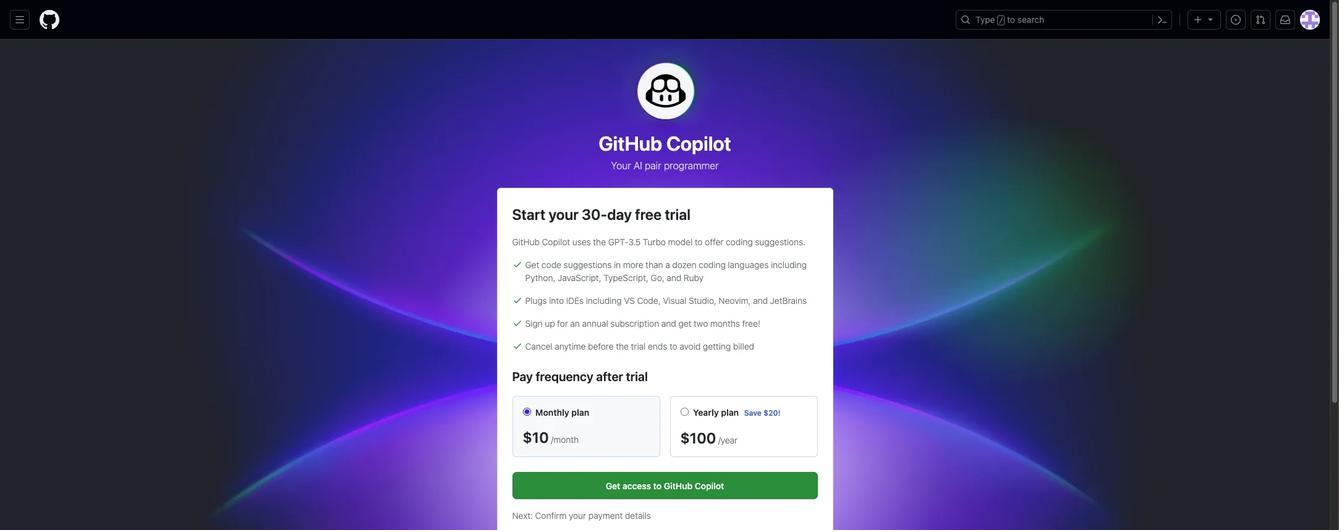 Task type: locate. For each thing, give the bounding box(es) containing it.
get for get code suggestions in more than a dozen coding languages including python, javascript, typescript, go, and ruby
[[525, 260, 539, 270]]

your left 30-
[[549, 206, 579, 223]]

github for github copilot uses the gpt-3.5 turbo model to offer coding suggestions.
[[512, 237, 540, 247]]

option group containing $10
[[512, 396, 818, 457]]

2 vertical spatial github
[[664, 481, 692, 491]]

copilot up code at the left of the page
[[542, 237, 570, 247]]

1 vertical spatial the
[[616, 341, 629, 352]]

notifications image
[[1280, 15, 1290, 25]]

1 plan from the left
[[571, 407, 589, 418]]

1 horizontal spatial get
[[606, 481, 620, 491]]

typescript,
[[604, 273, 649, 283]]

0 horizontal spatial plan
[[571, 407, 589, 418]]

offer
[[705, 237, 724, 247]]

plus image
[[1193, 15, 1203, 25]]

plan for monthly
[[571, 407, 589, 418]]

0 horizontal spatial coding
[[699, 260, 726, 270]]

github inside github copilot your ai pair programmer
[[599, 132, 662, 155]]

start
[[512, 206, 545, 223]]

$100 /year
[[680, 430, 738, 447]]

30-
[[582, 206, 607, 223]]

gpt-
[[608, 237, 628, 247]]

github up the ai
[[599, 132, 662, 155]]

vs
[[624, 296, 635, 306]]

ai
[[634, 160, 642, 171]]

get access to github copilot
[[606, 481, 724, 491]]

the for before
[[616, 341, 629, 352]]

copilot inside github copilot your ai pair programmer
[[666, 132, 731, 155]]

2 vertical spatial trial
[[626, 370, 648, 384]]

languages
[[728, 260, 769, 270]]

1 vertical spatial get
[[606, 481, 620, 491]]

coding inside get code suggestions in more than a dozen coding languages including python, javascript, typescript, go, and ruby
[[699, 260, 726, 270]]

including inside get code suggestions in more than a dozen coding languages including python, javascript, typescript, go, and ruby
[[771, 260, 807, 270]]

trial left ends
[[631, 341, 646, 352]]

copilot
[[666, 132, 731, 155], [542, 237, 570, 247], [695, 481, 724, 491]]

1 horizontal spatial plan
[[721, 407, 739, 418]]

command palette image
[[1157, 15, 1167, 25]]

get inside get code suggestions in more than a dozen coding languages including python, javascript, typescript, go, and ruby
[[525, 260, 539, 270]]

dozen
[[672, 260, 696, 270]]

your right confirm
[[569, 511, 586, 521]]

getting
[[703, 341, 731, 352]]

None radio
[[680, 408, 688, 416]]

github copilot uses the gpt-3.5 turbo model to offer coding suggestions.
[[512, 237, 806, 247]]

0 vertical spatial copilot
[[666, 132, 731, 155]]

coding up ruby
[[699, 260, 726, 270]]

and
[[667, 273, 681, 283], [753, 296, 768, 306], [661, 318, 676, 329]]

visual
[[663, 296, 686, 306]]

1 vertical spatial github
[[512, 237, 540, 247]]

2 plan from the left
[[721, 407, 739, 418]]

the right before
[[616, 341, 629, 352]]

trial
[[665, 206, 691, 223], [631, 341, 646, 352], [626, 370, 648, 384]]

before
[[588, 341, 614, 352]]

to right /
[[1007, 14, 1015, 25]]

in
[[614, 260, 621, 270]]

copilot down $100 /year
[[695, 481, 724, 491]]

0 horizontal spatial including
[[586, 296, 622, 306]]

model
[[668, 237, 693, 247]]

get inside button
[[606, 481, 620, 491]]

plan right monthly
[[571, 407, 589, 418]]

github
[[599, 132, 662, 155], [512, 237, 540, 247], [664, 481, 692, 491]]

save
[[744, 409, 762, 418]]

and left get
[[661, 318, 676, 329]]

including
[[771, 260, 807, 270], [586, 296, 622, 306]]

the
[[593, 237, 606, 247], [616, 341, 629, 352]]

None radio
[[523, 408, 531, 416]]

git pull request image
[[1256, 15, 1265, 25]]

1 vertical spatial your
[[569, 511, 586, 521]]

the right uses at left top
[[593, 237, 606, 247]]

and down a
[[667, 273, 681, 283]]

1 horizontal spatial the
[[616, 341, 629, 352]]

$10
[[523, 429, 549, 446]]

get code suggestions in more than a dozen coding languages including python, javascript, typescript, go, and ruby
[[525, 260, 807, 283]]

and inside get code suggestions in more than a dozen coding languages including python, javascript, typescript, go, and ruby
[[667, 273, 681, 283]]

2 horizontal spatial github
[[664, 481, 692, 491]]

get up python,
[[525, 260, 539, 270]]

1 vertical spatial coding
[[699, 260, 726, 270]]

a
[[665, 260, 670, 270]]

suggestions.
[[755, 237, 806, 247]]

start your 30-day free trial
[[512, 206, 691, 223]]

0 vertical spatial the
[[593, 237, 606, 247]]

trial right after
[[626, 370, 648, 384]]

python,
[[525, 273, 555, 283]]

copilot up the programmer
[[666, 132, 731, 155]]

to inside button
[[653, 481, 662, 491]]

get for get access to github copilot
[[606, 481, 620, 491]]

coding up languages
[[726, 237, 753, 247]]

1 horizontal spatial including
[[771, 260, 807, 270]]

get access to github copilot button
[[512, 472, 818, 500]]

1 horizontal spatial github
[[599, 132, 662, 155]]

plan
[[571, 407, 589, 418], [721, 407, 739, 418]]

code
[[542, 260, 561, 270]]

github inside button
[[664, 481, 692, 491]]

option group
[[512, 396, 818, 457]]

and up the free!
[[753, 296, 768, 306]]

get left access
[[606, 481, 620, 491]]

0 vertical spatial github
[[599, 132, 662, 155]]

frequency
[[536, 370, 593, 384]]

to right access
[[653, 481, 662, 491]]

2 vertical spatial copilot
[[695, 481, 724, 491]]

0 vertical spatial including
[[771, 260, 807, 270]]

0 vertical spatial and
[[667, 273, 681, 283]]

monthly
[[535, 407, 569, 418]]

github right access
[[664, 481, 692, 491]]

github copilot your ai pair programmer
[[599, 132, 731, 171]]

including down suggestions.
[[771, 260, 807, 270]]

pay frequency after trial
[[512, 370, 648, 384]]

two
[[694, 318, 708, 329]]

get
[[525, 260, 539, 270], [606, 481, 620, 491]]

0 horizontal spatial the
[[593, 237, 606, 247]]

0 vertical spatial get
[[525, 260, 539, 270]]

to right ends
[[670, 341, 677, 352]]

uses
[[572, 237, 591, 247]]

plugs
[[525, 296, 547, 306]]

sign up for an annual subscription and get two months free!
[[525, 318, 760, 329]]

0 horizontal spatial get
[[525, 260, 539, 270]]

plan left save
[[721, 407, 739, 418]]

coding
[[726, 237, 753, 247], [699, 260, 726, 270]]

pair
[[645, 160, 661, 171]]

copilot for github copilot uses the gpt-3.5 turbo model to offer coding suggestions.
[[542, 237, 570, 247]]

than
[[646, 260, 663, 270]]

2 vertical spatial and
[[661, 318, 676, 329]]

1 horizontal spatial coding
[[726, 237, 753, 247]]

your
[[549, 206, 579, 223], [569, 511, 586, 521]]

pay
[[512, 370, 533, 384]]

next: confirm your payment details
[[512, 511, 651, 521]]

/month
[[551, 435, 579, 445]]

0 horizontal spatial github
[[512, 237, 540, 247]]

1 vertical spatial copilot
[[542, 237, 570, 247]]

0 vertical spatial trial
[[665, 206, 691, 223]]

trial up model
[[665, 206, 691, 223]]

details
[[625, 511, 651, 521]]

$100
[[680, 430, 716, 447]]

github down start
[[512, 237, 540, 247]]

plugs into ides including vs code, visual studio, neovim, and jetbrains
[[525, 296, 807, 306]]

including up annual
[[586, 296, 622, 306]]

to
[[1007, 14, 1015, 25], [695, 237, 703, 247], [670, 341, 677, 352], [653, 481, 662, 491]]



Task type: describe. For each thing, give the bounding box(es) containing it.
triangle down image
[[1206, 14, 1215, 24]]

ruby
[[684, 273, 704, 283]]

0 vertical spatial your
[[549, 206, 579, 223]]

more
[[623, 260, 643, 270]]

code,
[[637, 296, 661, 306]]

free
[[635, 206, 662, 223]]

yearly plan save $20!
[[693, 407, 781, 418]]

suggestions
[[564, 260, 612, 270]]

1 vertical spatial including
[[586, 296, 622, 306]]

$20!
[[764, 409, 781, 418]]

next:
[[512, 511, 533, 521]]

payment
[[588, 511, 623, 521]]

get
[[678, 318, 691, 329]]

yearly
[[693, 407, 719, 418]]

github copilot logo image
[[603, 30, 727, 153]]

an
[[570, 318, 580, 329]]

avoid
[[680, 341, 701, 352]]

copilot inside button
[[695, 481, 724, 491]]

studio,
[[689, 296, 716, 306]]

into
[[549, 296, 564, 306]]

3.5
[[628, 237, 641, 247]]

for
[[557, 318, 568, 329]]

javascript,
[[558, 273, 601, 283]]

the for uses
[[593, 237, 606, 247]]

billed
[[733, 341, 754, 352]]

type
[[976, 14, 995, 25]]

monthly plan
[[535, 407, 589, 418]]

sign
[[525, 318, 543, 329]]

type / to search
[[976, 14, 1044, 25]]

cancel anytime before the trial ends to avoid getting billed
[[525, 341, 754, 352]]

copilot for github copilot your ai pair programmer
[[666, 132, 731, 155]]

turbo
[[643, 237, 666, 247]]

after
[[596, 370, 623, 384]]

cancel
[[525, 341, 552, 352]]

neovim,
[[719, 296, 751, 306]]

to left offer
[[695, 237, 703, 247]]

day
[[607, 206, 632, 223]]

/
[[999, 16, 1003, 25]]

ends
[[648, 341, 667, 352]]

plan for yearly
[[721, 407, 739, 418]]

1 vertical spatial and
[[753, 296, 768, 306]]

github for github copilot your ai pair programmer
[[599, 132, 662, 155]]

months
[[710, 318, 740, 329]]

homepage image
[[40, 10, 59, 30]]

/year
[[718, 435, 738, 446]]

jetbrains
[[770, 296, 807, 306]]

programmer
[[664, 160, 719, 171]]

confirm
[[535, 511, 567, 521]]

1 vertical spatial trial
[[631, 341, 646, 352]]

ides
[[566, 296, 584, 306]]

access
[[623, 481, 651, 491]]

subscription
[[610, 318, 659, 329]]

your
[[611, 160, 631, 171]]

0 vertical spatial coding
[[726, 237, 753, 247]]

anytime
[[555, 341, 586, 352]]

annual
[[582, 318, 608, 329]]

issue opened image
[[1231, 15, 1241, 25]]

go,
[[651, 273, 664, 283]]

free!
[[742, 318, 760, 329]]

up
[[545, 318, 555, 329]]

search
[[1017, 14, 1044, 25]]

$10 /month
[[523, 429, 579, 446]]



Task type: vqa. For each thing, say whether or not it's contained in the screenshot.
SETTINGS link
no



